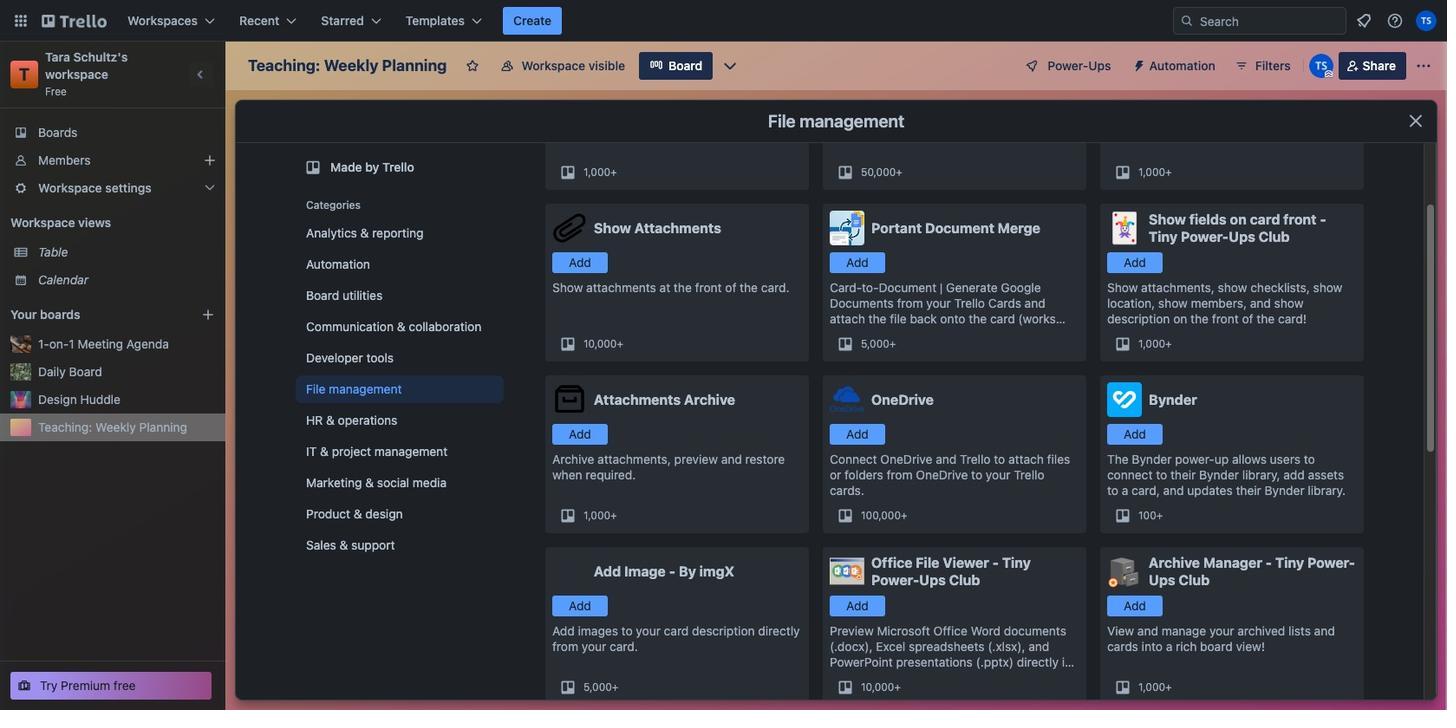 Task type: describe. For each thing, give the bounding box(es) containing it.
add bookmarks and folders to organize useful links on your board
[[1108, 108, 1327, 139]]

1 vertical spatial onedrive
[[881, 452, 933, 467]]

from for portant document merge
[[897, 296, 923, 310]]

folders inside the add bookmarks and folders to organize useful links on your board
[[1222, 108, 1261, 123]]

workspace for workspace visible
[[522, 58, 586, 73]]

rich
[[1176, 639, 1197, 654]]

100,000
[[861, 509, 901, 522]]

add button for attachments archive
[[552, 424, 608, 445]]

archive for archive attachments, preview and restore when required.
[[552, 452, 594, 467]]

collaboration
[[409, 319, 482, 334]]

at
[[660, 280, 671, 295]]

2 vertical spatial onedrive
[[916, 467, 968, 482]]

add for add image - by imgx
[[569, 598, 591, 613]]

(.docx),
[[830, 639, 873, 654]]

ups inside button
[[1089, 58, 1111, 73]]

media
[[413, 475, 447, 490]]

files inside 'import csv and excel files into trello (first 10 imports free 😻)'
[[954, 108, 977, 123]]

excel inside 'import csv and excel files into trello (first 10 imports free 😻)'
[[922, 108, 951, 123]]

workspace for workspace settings
[[38, 180, 102, 195]]

reporting
[[372, 225, 424, 240]]

updates
[[1188, 483, 1233, 498]]

workspace navigation collapse icon image
[[189, 62, 213, 87]]

0 vertical spatial onedrive
[[872, 392, 934, 408]]

microsoft
[[877, 624, 930, 638]]

location,
[[1108, 296, 1155, 310]]

archive for archive manager - tiny power- ups club
[[1149, 555, 1200, 571]]

(.pptx)
[[976, 655, 1014, 670]]

add button for show fields on card front - tiny power-ups club
[[1108, 252, 1163, 273]]

1 vertical spatial attachments
[[586, 280, 656, 295]]

your inside "card-to-document | generate google documents from your trello cards and attach the file back onto the card (works with custom fields)"
[[927, 296, 951, 310]]

1 horizontal spatial file
[[768, 111, 796, 131]]

a inside view and manage your archived lists and cards into a rich board view!
[[1166, 639, 1173, 654]]

club inside archive manager - tiny power- ups club
[[1179, 572, 1210, 588]]

t
[[19, 64, 30, 84]]

checklists,
[[1251, 280, 1310, 295]]

ups inside office file viewer - tiny power-ups club
[[920, 572, 946, 588]]

spreadsheets
[[909, 639, 985, 654]]

directly inside add images to your card description directly from your card.
[[758, 624, 800, 638]]

files inside connect onedrive and trello to attach files or folders from onedrive to your trello cards.
[[1047, 452, 1070, 467]]

your inside the add bookmarks and folders to organize useful links on your board
[[1191, 124, 1215, 139]]

tara schultz (taraschultz7) image
[[1416, 10, 1437, 31]]

boards link
[[0, 119, 225, 147]]

0 vertical spatial management
[[800, 111, 905, 131]]

show right location,
[[1159, 296, 1188, 310]]

bookmarks
[[1133, 108, 1195, 123]]

power-ups
[[1048, 58, 1111, 73]]

ups inside archive manager - tiny power- ups club
[[1149, 572, 1176, 588]]

developer tools
[[306, 350, 394, 365]]

table
[[38, 245, 68, 259]]

folders inside connect onedrive and trello to attach files or folders from onedrive to your trello cards.
[[845, 467, 884, 482]]

categories
[[306, 199, 361, 212]]

filters button
[[1230, 52, 1296, 80]]

from for add image - by imgx
[[552, 639, 579, 654]]

0 vertical spatial document
[[925, 220, 995, 236]]

on inside show fields on card front - tiny power-ups club
[[1230, 212, 1247, 227]]

fields
[[1190, 212, 1227, 227]]

(first
[[1039, 108, 1068, 123]]

attachments, for show fields on card front - tiny power-ups club
[[1141, 280, 1215, 295]]

gallery!
[[692, 124, 733, 139]]

add button for archive manager - tiny power- ups club
[[1108, 596, 1163, 617]]

settings
[[105, 180, 152, 195]]

office inside office file viewer - tiny power-ups club
[[872, 555, 913, 571]]

documents
[[830, 296, 894, 310]]

add button for show attachments
[[552, 252, 608, 273]]

documents
[[1004, 624, 1067, 638]]

add inside add images to your card description directly from your card.
[[552, 624, 575, 638]]

import csv and excel files into trello (first 10 imports free 😻)
[[830, 108, 1068, 139]]

show right 'checklists,' at right top
[[1314, 280, 1343, 295]]

to inside add images to your card description directly from your card.
[[622, 624, 633, 638]]

attach inside connect onedrive and trello to attach files or folders from onedrive to your trello cards.
[[1009, 452, 1044, 467]]

board inside the add bookmarks and folders to organize useful links on your board
[[1219, 124, 1251, 139]]

add for onedrive
[[847, 427, 869, 441]]

bynder up connect
[[1132, 452, 1172, 467]]

1,000 + for archive manager - tiny power- ups club
[[1139, 681, 1172, 694]]

into inside 'import csv and excel files into trello (first 10 imports free 😻)'
[[981, 108, 1002, 123]]

power-ups button
[[1013, 52, 1122, 80]]

recent
[[239, 13, 280, 28]]

calendar
[[38, 272, 88, 287]]

image
[[645, 108, 679, 123]]

0 horizontal spatial of
[[725, 280, 737, 295]]

social
[[377, 475, 409, 490]]

try premium free
[[40, 678, 136, 693]]

10,000 for show attachments
[[584, 337, 617, 350]]

or
[[830, 467, 842, 482]]

t link
[[10, 61, 38, 88]]

5,000 + for add image - by imgx
[[584, 681, 619, 694]]

teaching: inside board name text field
[[248, 56, 321, 75]]

manage
[[1162, 624, 1207, 638]]

card. inside add images to your card description directly from your card.
[[610, 639, 638, 654]]

add inside the add bookmarks and folders to organize useful links on your board
[[1108, 108, 1130, 123]]

+ for onedrive
[[901, 509, 908, 522]]

2 vertical spatial management
[[375, 444, 448, 459]]

5,000 for add image - by imgx
[[584, 681, 612, 694]]

on inside show attachments, show checklists, show location, show members, and show description on the front of the card!
[[1174, 311, 1188, 326]]

0 horizontal spatial weekly
[[95, 420, 136, 435]]

front for card
[[1284, 212, 1317, 227]]

automation inside "button"
[[1150, 58, 1216, 73]]

|
[[940, 280, 943, 295]]

+ for archive manager - tiny power- ups club
[[1166, 681, 1172, 694]]

+ down pinterest
[[611, 166, 617, 179]]

power- inside archive manager - tiny power- ups club
[[1308, 555, 1356, 571]]

hr & operations
[[306, 413, 397, 428]]

view
[[1108, 624, 1135, 638]]

the
[[1108, 452, 1129, 467]]

and inside preview microsoft office word documents (.docx), excel spreadsheets (.xlsx), and powerpoint presentations (.pptx) directly in trello!
[[1029, 639, 1050, 654]]

show for show attachments
[[594, 220, 631, 236]]

+ for bynder
[[1157, 509, 1163, 522]]

customize views image
[[722, 57, 739, 75]]

automation link
[[296, 251, 504, 278]]

excel inside preview microsoft office word documents (.docx), excel spreadsheets (.xlsx), and powerpoint presentations (.pptx) directly in trello!
[[876, 639, 906, 654]]

board for board utilities
[[306, 288, 339, 303]]

daily board
[[38, 364, 102, 379]]

board for board
[[669, 58, 703, 73]]

power- inside office file viewer - tiny power-ups club
[[872, 572, 920, 588]]

and inside the bynder power-up allows users to connect to their bynder library, add assets to a card, and updates their bynder library.
[[1164, 483, 1184, 498]]

0 vertical spatial file management
[[768, 111, 905, 131]]

archive manager - tiny power- ups club
[[1149, 555, 1356, 588]]

daily
[[38, 364, 66, 379]]

communication & collaboration link
[[296, 313, 504, 341]]

show menu image
[[1415, 57, 1433, 75]]

100
[[1139, 509, 1157, 522]]

& for it
[[320, 444, 329, 459]]

create
[[513, 13, 552, 28]]

tiny inside show fields on card front - tiny power-ups club
[[1149, 229, 1178, 245]]

1 vertical spatial teaching:
[[38, 420, 92, 435]]

show up members,
[[1218, 280, 1248, 295]]

1,000 for attachments archive
[[584, 509, 611, 522]]

add for attachments archive
[[569, 427, 591, 441]]

Board name text field
[[239, 52, 456, 80]]

fields)
[[903, 327, 941, 342]]

your inside view and manage your archived lists and cards into a rich board view!
[[1210, 624, 1235, 638]]

power- inside show fields on card front - tiny power-ups club
[[1181, 229, 1229, 245]]

board inside view and manage your archived lists and cards into a rich board view!
[[1200, 639, 1233, 654]]

lists
[[1289, 624, 1311, 638]]

view!
[[1236, 639, 1265, 654]]

attachments inside 🖼 display your image attachments in an awesome pinterest style gallery!
[[682, 108, 752, 123]]

imports
[[846, 124, 889, 139]]

starred
[[321, 13, 364, 28]]

0 horizontal spatial file management
[[306, 382, 402, 396]]

cards
[[989, 296, 1022, 310]]

agenda
[[126, 337, 169, 351]]

card-
[[830, 280, 862, 295]]

teaching: weekly planning inside 'teaching: weekly planning' link
[[38, 420, 187, 435]]

workspace views
[[10, 215, 111, 230]]

visible
[[589, 58, 625, 73]]

10,000 + for show attachments
[[584, 337, 624, 350]]

5,000 + for portant document merge
[[861, 337, 896, 350]]

0 horizontal spatial board
[[69, 364, 102, 379]]

style
[[662, 124, 688, 139]]

0 notifications image
[[1354, 10, 1375, 31]]

templates button
[[395, 7, 493, 35]]

connect
[[1108, 467, 1153, 482]]

create button
[[503, 7, 562, 35]]

your
[[10, 307, 37, 322]]

free
[[892, 124, 921, 139]]

made by trello
[[330, 160, 414, 174]]

boards
[[38, 125, 77, 140]]

front for the
[[695, 280, 722, 295]]

0 horizontal spatial automation
[[306, 257, 370, 271]]

product & design
[[306, 506, 403, 521]]

your inside 🖼 display your image attachments in an awesome pinterest style gallery!
[[617, 108, 642, 123]]

tools
[[366, 350, 394, 365]]

1 vertical spatial management
[[329, 382, 402, 396]]

links
[[1145, 124, 1170, 139]]

to-
[[862, 280, 879, 295]]

design huddle link
[[38, 391, 215, 408]]

workspace visible button
[[490, 52, 636, 80]]

templates
[[406, 13, 465, 28]]

1,000 down awesome
[[584, 166, 611, 179]]

on inside the add bookmarks and folders to organize useful links on your board
[[1173, 124, 1187, 139]]

🖼 display your image attachments in an awesome pinterest style gallery!
[[552, 108, 782, 139]]

add for show fields on card front - tiny power-ups club
[[1124, 255, 1146, 270]]

and inside "card-to-document | generate google documents from your trello cards and attach the file back onto the card (works with custom fields)"
[[1025, 296, 1046, 310]]

generate
[[946, 280, 998, 295]]

bynder down add
[[1265, 483, 1305, 498]]

cards.
[[830, 483, 865, 498]]

sm image
[[1125, 52, 1150, 76]]

tara schultz (taraschultz7) image
[[1309, 54, 1334, 78]]

hr
[[306, 413, 323, 428]]

1 vertical spatial their
[[1236, 483, 1262, 498]]

add
[[1284, 467, 1305, 482]]

sales
[[306, 538, 336, 552]]

& for marketing
[[365, 475, 374, 490]]

0 horizontal spatial planning
[[139, 420, 187, 435]]

members link
[[0, 147, 225, 174]]

try
[[40, 678, 58, 693]]

attach inside "card-to-document | generate google documents from your trello cards and attach the file back onto the card (works with custom fields)"
[[830, 311, 865, 326]]

product & design link
[[296, 500, 504, 528]]

& for hr
[[326, 413, 335, 428]]

100 +
[[1139, 509, 1163, 522]]

1 horizontal spatial archive
[[684, 392, 735, 408]]

50,000 +
[[861, 166, 903, 179]]

🖼
[[552, 108, 570, 123]]

show attachments at the front of the card.
[[552, 280, 790, 295]]

workspace
[[45, 67, 108, 82]]

bynder down up
[[1200, 467, 1239, 482]]



Task type: locate. For each thing, give the bounding box(es) containing it.
trello inside "card-to-document | generate google documents from your trello cards and attach the file back onto the card (works with custom fields)"
[[955, 296, 985, 310]]

and inside show attachments, show checklists, show location, show members, and show description on the front of the card!
[[1250, 296, 1271, 310]]

search image
[[1180, 14, 1194, 28]]

1 horizontal spatial a
[[1166, 639, 1173, 654]]

description inside add images to your card description directly from your card.
[[692, 624, 755, 638]]

ups inside show fields on card front - tiny power-ups club
[[1229, 229, 1256, 245]]

0 horizontal spatial in
[[756, 108, 765, 123]]

members,
[[1191, 296, 1247, 310]]

1 vertical spatial attach
[[1009, 452, 1044, 467]]

weekly down design huddle link
[[95, 420, 136, 435]]

their down library,
[[1236, 483, 1262, 498]]

club inside office file viewer - tiny power-ups club
[[949, 572, 980, 588]]

+ down 'card,'
[[1157, 509, 1163, 522]]

attachments, inside show attachments, show checklists, show location, show members, and show description on the front of the card!
[[1141, 280, 1215, 295]]

automation up board utilities
[[306, 257, 370, 271]]

0 vertical spatial of
[[725, 280, 737, 295]]

1,000 + down location,
[[1139, 337, 1172, 350]]

1,000 for show fields on card front - tiny power-ups club
[[1139, 337, 1166, 350]]

1 vertical spatial of
[[1242, 311, 1254, 326]]

workspace down members
[[38, 180, 102, 195]]

1 vertical spatial excel
[[876, 639, 906, 654]]

power- inside button
[[1048, 58, 1089, 73]]

power- down library.
[[1308, 555, 1356, 571]]

tiny inside office file viewer - tiny power-ups club
[[1002, 555, 1031, 571]]

automation down the search image
[[1150, 58, 1216, 73]]

schultz's
[[73, 49, 128, 64]]

tiny
[[1149, 229, 1178, 245], [1002, 555, 1031, 571], [1276, 555, 1304, 571]]

1 vertical spatial 5,000 +
[[584, 681, 619, 694]]

0 vertical spatial card.
[[761, 280, 790, 295]]

workspace inside button
[[522, 58, 586, 73]]

board right rich
[[1200, 639, 1233, 654]]

0 horizontal spatial a
[[1122, 483, 1129, 498]]

power- down fields
[[1181, 229, 1229, 245]]

10,000 down powerpoint
[[861, 681, 895, 694]]

show for show attachments, show checklists, show location, show members, and show description on the front of the card!
[[1108, 280, 1138, 295]]

description inside show attachments, show checklists, show location, show members, and show description on the front of the card!
[[1108, 311, 1170, 326]]

2 horizontal spatial club
[[1259, 229, 1290, 245]]

club down manager
[[1179, 572, 1210, 588]]

connect
[[830, 452, 877, 467]]

5,000 + down file
[[861, 337, 896, 350]]

add button for add image - by imgx
[[552, 596, 608, 617]]

sales & support
[[306, 538, 395, 552]]

0 vertical spatial a
[[1122, 483, 1129, 498]]

and inside the add bookmarks and folders to organize useful links on your board
[[1198, 108, 1219, 123]]

custom
[[857, 327, 900, 342]]

0 horizontal spatial tiny
[[1002, 555, 1031, 571]]

document left merge
[[925, 220, 995, 236]]

0 vertical spatial workspace
[[522, 58, 586, 73]]

1 vertical spatial card
[[990, 311, 1015, 326]]

5,000 +
[[861, 337, 896, 350], [584, 681, 619, 694]]

2 vertical spatial archive
[[1149, 555, 1200, 571]]

a down connect
[[1122, 483, 1129, 498]]

teaching: weekly planning link
[[38, 419, 215, 436]]

file inside office file viewer - tiny power-ups club
[[916, 555, 940, 571]]

+ for show attachments
[[617, 337, 624, 350]]

add button up the
[[1108, 424, 1163, 445]]

show
[[1218, 280, 1248, 295], [1314, 280, 1343, 295], [1159, 296, 1188, 310], [1275, 296, 1304, 310]]

with
[[830, 327, 853, 342]]

weekly down the starred dropdown button
[[324, 56, 379, 75]]

0 vertical spatial excel
[[922, 108, 951, 123]]

0 horizontal spatial teaching:
[[38, 420, 92, 435]]

archive inside archive manager - tiny power- ups club
[[1149, 555, 1200, 571]]

card down "by"
[[664, 624, 689, 638]]

directly inside preview microsoft office word documents (.docx), excel spreadsheets (.xlsx), and powerpoint presentations (.pptx) directly in trello!
[[1017, 655, 1059, 670]]

workspaces button
[[117, 7, 226, 35]]

& for analytics
[[360, 225, 369, 240]]

ups up the 'manage'
[[1149, 572, 1176, 588]]

workspace up table
[[10, 215, 75, 230]]

teaching: weekly planning down huddle
[[38, 420, 187, 435]]

0 vertical spatial files
[[954, 108, 977, 123]]

and inside 'import csv and excel files into trello (first 10 imports free 😻)'
[[897, 108, 918, 123]]

2 vertical spatial from
[[552, 639, 579, 654]]

board
[[1219, 124, 1251, 139], [1200, 639, 1233, 654]]

into inside view and manage your archived lists and cards into a rich board view!
[[1142, 639, 1163, 654]]

weekly
[[324, 56, 379, 75], [95, 420, 136, 435]]

add button up when
[[552, 424, 608, 445]]

+ down required.
[[611, 509, 617, 522]]

trello inside 'import csv and excel files into trello (first 10 imports free 😻)'
[[1005, 108, 1036, 123]]

into left '(first'
[[981, 108, 1002, 123]]

10,000 + up attachments archive
[[584, 337, 624, 350]]

your boards with 4 items element
[[10, 304, 175, 325]]

attachments, for attachments archive
[[598, 452, 671, 467]]

file left viewer
[[916, 555, 940, 571]]

+ for add image - by imgx
[[612, 681, 619, 694]]

1 vertical spatial directly
[[1017, 655, 1059, 670]]

add button for bynder
[[1108, 424, 1163, 445]]

connect onedrive and trello to attach files or folders from onedrive to your trello cards.
[[830, 452, 1070, 498]]

1 horizontal spatial card
[[990, 311, 1015, 326]]

power- up '(first'
[[1048, 58, 1089, 73]]

front up 'checklists,' at right top
[[1284, 212, 1317, 227]]

1 horizontal spatial excel
[[922, 108, 951, 123]]

& for sales
[[340, 538, 348, 552]]

1 vertical spatial board
[[306, 288, 339, 303]]

1 horizontal spatial 10,000
[[861, 681, 895, 694]]

to inside the add bookmarks and folders to organize useful links on your board
[[1264, 108, 1276, 123]]

tiny right viewer
[[1002, 555, 1031, 571]]

show inside show attachments, show checklists, show location, show members, and show description on the front of the card!
[[1108, 280, 1138, 295]]

show for show attachments at the front of the card.
[[552, 280, 583, 295]]

1 horizontal spatial card.
[[761, 280, 790, 295]]

attachments left at
[[586, 280, 656, 295]]

show for show fields on card front - tiny power-ups club
[[1149, 212, 1186, 227]]

add board image
[[201, 308, 215, 322]]

- inside office file viewer - tiny power-ups club
[[993, 555, 999, 571]]

and inside archive attachments, preview and restore when required.
[[721, 452, 742, 467]]

in inside preview microsoft office word documents (.docx), excel spreadsheets (.xlsx), and powerpoint presentations (.pptx) directly in trello!
[[1062, 655, 1072, 670]]

calendar link
[[38, 271, 215, 289]]

add button up view
[[1108, 596, 1163, 617]]

open information menu image
[[1387, 12, 1404, 29]]

0 vertical spatial automation
[[1150, 58, 1216, 73]]

from inside connect onedrive and trello to attach files or folders from onedrive to your trello cards.
[[887, 467, 913, 482]]

-
[[1320, 212, 1327, 227], [993, 555, 999, 571], [1266, 555, 1272, 571], [669, 564, 676, 579]]

add button up images
[[552, 596, 608, 617]]

0 vertical spatial file
[[768, 111, 796, 131]]

back
[[910, 311, 937, 326]]

on
[[1173, 124, 1187, 139], [1230, 212, 1247, 227], [1174, 311, 1188, 326]]

made by trello link
[[296, 150, 504, 185]]

office inside preview microsoft office word documents (.docx), excel spreadsheets (.xlsx), and powerpoint presentations (.pptx) directly in trello!
[[934, 624, 968, 638]]

portant
[[872, 220, 922, 236]]

1 horizontal spatial directly
[[1017, 655, 1059, 670]]

archive down 100 +
[[1149, 555, 1200, 571]]

ups left sm image
[[1089, 58, 1111, 73]]

ups
[[1089, 58, 1111, 73], [1229, 229, 1256, 245], [920, 572, 946, 588], [1149, 572, 1176, 588]]

1 vertical spatial file management
[[306, 382, 402, 396]]

1 horizontal spatial automation
[[1150, 58, 1216, 73]]

& left design
[[354, 506, 362, 521]]

card inside add images to your card description directly from your card.
[[664, 624, 689, 638]]

and inside connect onedrive and trello to attach files or folders from onedrive to your trello cards.
[[936, 452, 957, 467]]

teaching: weekly planning inside board name text field
[[248, 56, 447, 75]]

file inside file management link
[[306, 382, 326, 396]]

0 vertical spatial their
[[1171, 467, 1196, 482]]

10
[[830, 124, 843, 139]]

1,000 + for attachments archive
[[584, 509, 617, 522]]

1 vertical spatial attachments
[[594, 392, 681, 408]]

planning down design huddle link
[[139, 420, 187, 435]]

0 vertical spatial attachments
[[682, 108, 752, 123]]

organize
[[1279, 108, 1327, 123]]

card right fields
[[1250, 212, 1280, 227]]

0 horizontal spatial archive
[[552, 452, 594, 467]]

sales & support link
[[296, 532, 504, 559]]

1 horizontal spatial file management
[[768, 111, 905, 131]]

0 vertical spatial 5,000 +
[[861, 337, 896, 350]]

made
[[330, 160, 362, 174]]

restore
[[745, 452, 785, 467]]

0 horizontal spatial attach
[[830, 311, 865, 326]]

attachments up gallery!
[[682, 108, 752, 123]]

show
[[1149, 212, 1186, 227], [594, 220, 631, 236], [552, 280, 583, 295], [1108, 280, 1138, 295]]

0 horizontal spatial 5,000 +
[[584, 681, 619, 694]]

5,000 right with
[[861, 337, 890, 350]]

0 horizontal spatial 10,000
[[584, 337, 617, 350]]

1,000 + down required.
[[584, 509, 617, 522]]

1 vertical spatial 10,000
[[861, 681, 895, 694]]

manager
[[1204, 555, 1263, 571]]

allows
[[1232, 452, 1267, 467]]

+ for office file viewer - tiny power-ups club
[[895, 681, 901, 694]]

1 horizontal spatial of
[[1242, 311, 1254, 326]]

1 vertical spatial archive
[[552, 452, 594, 467]]

1,000 for archive manager - tiny power- ups club
[[1139, 681, 1166, 694]]

& right sales at the bottom of the page
[[340, 538, 348, 552]]

bynder
[[1149, 392, 1198, 408], [1132, 452, 1172, 467], [1200, 467, 1239, 482], [1265, 483, 1305, 498]]

archived
[[1238, 624, 1286, 638]]

add button for office file viewer - tiny power-ups club
[[830, 596, 885, 617]]

to
[[1264, 108, 1276, 123], [994, 452, 1005, 467], [1304, 452, 1315, 467], [972, 467, 983, 482], [1156, 467, 1168, 482], [1108, 483, 1119, 498], [622, 624, 633, 638]]

0 vertical spatial archive
[[684, 392, 735, 408]]

1,000 + down links
[[1139, 166, 1172, 179]]

of down members,
[[1242, 311, 1254, 326]]

awesome
[[552, 124, 605, 139]]

- inside show fields on card front - tiny power-ups club
[[1320, 212, 1327, 227]]

archive attachments, preview and restore when required.
[[552, 452, 785, 482]]

😻)
[[924, 124, 944, 139]]

10,000 up attachments archive
[[584, 337, 617, 350]]

display
[[573, 108, 614, 123]]

0 vertical spatial from
[[897, 296, 923, 310]]

bynder up power- on the right bottom
[[1149, 392, 1198, 408]]

ups up 'checklists,' at right top
[[1229, 229, 1256, 245]]

their down power- on the right bottom
[[1171, 467, 1196, 482]]

archive up when
[[552, 452, 594, 467]]

0 horizontal spatial into
[[981, 108, 1002, 123]]

preview
[[830, 624, 874, 638]]

10,000 + down powerpoint
[[861, 681, 901, 694]]

0 horizontal spatial their
[[1171, 467, 1196, 482]]

0 vertical spatial planning
[[382, 56, 447, 75]]

directly down documents
[[1017, 655, 1059, 670]]

this member is an admin of this board. image
[[1325, 70, 1333, 78]]

10,000 + for office file viewer - tiny power-ups club
[[861, 681, 901, 694]]

+ for portant document merge
[[890, 337, 896, 350]]

club inside show fields on card front - tiny power-ups club
[[1259, 229, 1290, 245]]

star or unstar board image
[[466, 59, 480, 73]]

teaching: down recent popup button
[[248, 56, 321, 75]]

tara schultz's workspace link
[[45, 49, 131, 82]]

office down the 100,000 +
[[872, 555, 913, 571]]

0 horizontal spatial card
[[664, 624, 689, 638]]

Search field
[[1194, 8, 1346, 34]]

1 horizontal spatial club
[[1179, 572, 1210, 588]]

2 horizontal spatial tiny
[[1276, 555, 1304, 571]]

+ down free
[[896, 166, 903, 179]]

0 horizontal spatial office
[[872, 555, 913, 571]]

when
[[552, 467, 583, 482]]

power-
[[1048, 58, 1089, 73], [1181, 229, 1229, 245], [1308, 555, 1356, 571], [872, 572, 920, 588]]

on-
[[49, 337, 69, 351]]

1 vertical spatial into
[[1142, 639, 1163, 654]]

2 horizontal spatial front
[[1284, 212, 1317, 227]]

into
[[981, 108, 1002, 123], [1142, 639, 1163, 654]]

& for communication
[[397, 319, 406, 334]]

from inside "card-to-document | generate google documents from your trello cards and attach the file back onto the card (works with custom fields)"
[[897, 296, 923, 310]]

1 vertical spatial a
[[1166, 639, 1173, 654]]

folders down filters button
[[1222, 108, 1261, 123]]

up
[[1215, 452, 1229, 467]]

directly left preview
[[758, 624, 800, 638]]

0 horizontal spatial 10,000 +
[[584, 337, 624, 350]]

file left 10
[[768, 111, 796, 131]]

in inside 🖼 display your image attachments in an awesome pinterest style gallery!
[[756, 108, 765, 123]]

in left an
[[756, 108, 765, 123]]

& for product
[[354, 506, 362, 521]]

10,000 for office file viewer - tiny power-ups club
[[861, 681, 895, 694]]

card inside show fields on card front - tiny power-ups club
[[1250, 212, 1280, 227]]

marketing & social media link
[[296, 469, 504, 497]]

1 horizontal spatial attachments,
[[1141, 280, 1215, 295]]

1 vertical spatial file
[[306, 382, 326, 396]]

tiny inside archive manager - tiny power- ups club
[[1276, 555, 1304, 571]]

0 horizontal spatial description
[[692, 624, 755, 638]]

of right at
[[725, 280, 737, 295]]

1 horizontal spatial into
[[1142, 639, 1163, 654]]

1,000 + down awesome
[[584, 166, 617, 179]]

1 horizontal spatial planning
[[382, 56, 447, 75]]

2 horizontal spatial board
[[669, 58, 703, 73]]

2 vertical spatial board
[[69, 364, 102, 379]]

add for portant document merge
[[847, 255, 869, 270]]

add button for portant document merge
[[830, 252, 885, 273]]

1 vertical spatial description
[[692, 624, 755, 638]]

0 vertical spatial teaching:
[[248, 56, 321, 75]]

assets
[[1308, 467, 1344, 482]]

description down location,
[[1108, 311, 1170, 326]]

front right at
[[695, 280, 722, 295]]

in down documents
[[1062, 655, 1072, 670]]

add button down show attachments
[[552, 252, 608, 273]]

0 horizontal spatial 5,000
[[584, 681, 612, 694]]

2 vertical spatial workspace
[[10, 215, 75, 230]]

1,000 + for show fields on card front - tiny power-ups club
[[1139, 337, 1172, 350]]

files right csv
[[954, 108, 977, 123]]

1 vertical spatial automation
[[306, 257, 370, 271]]

+ for show fields on card front - tiny power-ups club
[[1166, 337, 1172, 350]]

club down viewer
[[949, 572, 980, 588]]

viewer
[[943, 555, 989, 571]]

0 vertical spatial on
[[1173, 124, 1187, 139]]

excel down "microsoft"
[[876, 639, 906, 654]]

primary element
[[0, 0, 1447, 42]]

1 horizontal spatial teaching: weekly planning
[[248, 56, 447, 75]]

card. down images
[[610, 639, 638, 654]]

5,000 for portant document merge
[[861, 337, 890, 350]]

add for archive manager - tiny power- ups club
[[1124, 598, 1146, 613]]

add for bynder
[[1124, 427, 1146, 441]]

add for show attachments
[[569, 255, 591, 270]]

folders down connect
[[845, 467, 884, 482]]

of inside show attachments, show checklists, show location, show members, and show description on the front of the card!
[[1242, 311, 1254, 326]]

tara
[[45, 49, 70, 64]]

show inside show fields on card front - tiny power-ups club
[[1149, 212, 1186, 227]]

utilities
[[343, 288, 383, 303]]

image
[[624, 564, 666, 579]]

developer tools link
[[296, 344, 504, 372]]

document inside "card-to-document | generate google documents from your trello cards and attach the file back onto the card (works with custom fields)"
[[879, 280, 937, 295]]

front inside show fields on card front - tiny power-ups club
[[1284, 212, 1317, 227]]

0 horizontal spatial card.
[[610, 639, 638, 654]]

& right analytics
[[360, 225, 369, 240]]

from up file
[[897, 296, 923, 310]]

1 horizontal spatial teaching:
[[248, 56, 321, 75]]

files left the
[[1047, 452, 1070, 467]]

add button up location,
[[1108, 252, 1163, 273]]

views
[[78, 215, 111, 230]]

attachments
[[682, 108, 752, 123], [586, 280, 656, 295]]

excel
[[922, 108, 951, 123], [876, 639, 906, 654]]

add button up preview
[[830, 596, 885, 617]]

your inside connect onedrive and trello to attach files or folders from onedrive to your trello cards.
[[986, 467, 1011, 482]]

1 horizontal spatial attachments
[[682, 108, 752, 123]]

&
[[360, 225, 369, 240], [397, 319, 406, 334], [326, 413, 335, 428], [320, 444, 329, 459], [365, 475, 374, 490], [354, 506, 362, 521], [340, 538, 348, 552]]

1 vertical spatial workspace
[[38, 180, 102, 195]]

office file viewer - tiny power-ups club
[[872, 555, 1031, 588]]

attachments up archive attachments, preview and restore when required.
[[594, 392, 681, 408]]

office up the spreadsheets at the right
[[934, 624, 968, 638]]

workspace inside dropdown button
[[38, 180, 102, 195]]

communication & collaboration
[[306, 319, 482, 334]]

planning inside board name text field
[[382, 56, 447, 75]]

archive inside archive attachments, preview and restore when required.
[[552, 452, 594, 467]]

0 horizontal spatial excel
[[876, 639, 906, 654]]

0 vertical spatial into
[[981, 108, 1002, 123]]

add button
[[552, 252, 608, 273], [830, 252, 885, 273], [1108, 252, 1163, 273], [552, 424, 608, 445], [830, 424, 885, 445], [1108, 424, 1163, 445], [552, 596, 608, 617], [830, 596, 885, 617], [1108, 596, 1163, 617]]

from inside add images to your card description directly from your card.
[[552, 639, 579, 654]]

from down images
[[552, 639, 579, 654]]

show up card!
[[1275, 296, 1304, 310]]

board left customize views icon
[[669, 58, 703, 73]]

card down cards
[[990, 311, 1015, 326]]

google
[[1001, 280, 1041, 295]]

useful
[[1108, 124, 1142, 139]]

1 vertical spatial front
[[695, 280, 722, 295]]

1 horizontal spatial weekly
[[324, 56, 379, 75]]

teaching: weekly planning
[[248, 56, 447, 75], [38, 420, 187, 435]]

daily board link
[[38, 363, 215, 381]]

your
[[617, 108, 642, 123], [1191, 124, 1215, 139], [927, 296, 951, 310], [986, 467, 1011, 482], [636, 624, 661, 638], [1210, 624, 1235, 638], [582, 639, 607, 654]]

- inside archive manager - tiny power- ups club
[[1266, 555, 1272, 571]]

+ down links
[[1166, 166, 1172, 179]]

1 vertical spatial 5,000
[[584, 681, 612, 694]]

it
[[306, 444, 317, 459]]

workspace for workspace views
[[10, 215, 75, 230]]

0 vertical spatial 10,000 +
[[584, 337, 624, 350]]

support
[[351, 538, 395, 552]]

1 horizontal spatial files
[[1047, 452, 1070, 467]]

boards
[[40, 307, 80, 322]]

marketing
[[306, 475, 362, 490]]

2 vertical spatial on
[[1174, 311, 1188, 326]]

file up hr
[[306, 382, 326, 396]]

board down filters button
[[1219, 124, 1251, 139]]

add button for onedrive
[[830, 424, 885, 445]]

the
[[674, 280, 692, 295], [740, 280, 758, 295], [869, 311, 887, 326], [969, 311, 987, 326], [1191, 311, 1209, 326], [1257, 311, 1275, 326]]

1 vertical spatial folders
[[845, 467, 884, 482]]

card-to-document | generate google documents from your trello cards and attach the file back onto the card (works with custom fields)
[[830, 280, 1056, 342]]

operations
[[338, 413, 397, 428]]

add for office file viewer - tiny power-ups club
[[847, 598, 869, 613]]

of
[[725, 280, 737, 295], [1242, 311, 1254, 326]]

0 vertical spatial attachments
[[634, 220, 721, 236]]

planning down templates
[[382, 56, 447, 75]]

card inside "card-to-document | generate google documents from your trello cards and attach the file back onto the card (works with custom fields)"
[[990, 311, 1015, 326]]

front inside show attachments, show checklists, show location, show members, and show description on the front of the card!
[[1212, 311, 1239, 326]]

1 vertical spatial teaching: weekly planning
[[38, 420, 187, 435]]

0 vertical spatial description
[[1108, 311, 1170, 326]]

ups down viewer
[[920, 572, 946, 588]]

recent button
[[229, 7, 307, 35]]

premium
[[61, 678, 110, 693]]

board up 'design huddle' in the bottom of the page
[[69, 364, 102, 379]]

1,000 down location,
[[1139, 337, 1166, 350]]

teaching: weekly planning down the starred dropdown button
[[248, 56, 447, 75]]

board utilities link
[[296, 282, 504, 310]]

document up file
[[879, 280, 937, 295]]

add image - by imgx
[[594, 564, 735, 579]]

attachments, inside archive attachments, preview and restore when required.
[[598, 452, 671, 467]]

+ down images
[[612, 681, 619, 694]]

meeting
[[78, 337, 123, 351]]

1 horizontal spatial board
[[306, 288, 339, 303]]

1,000 down links
[[1139, 166, 1166, 179]]

a inside the bynder power-up allows users to connect to their bynder library, add assets to a card, and updates their bynder library.
[[1122, 483, 1129, 498]]

1 horizontal spatial 10,000 +
[[861, 681, 901, 694]]

+
[[611, 166, 617, 179], [896, 166, 903, 179], [1166, 166, 1172, 179], [617, 337, 624, 350], [890, 337, 896, 350], [1166, 337, 1172, 350], [611, 509, 617, 522], [901, 509, 908, 522], [1157, 509, 1163, 522], [612, 681, 619, 694], [895, 681, 901, 694], [1166, 681, 1172, 694]]

free
[[114, 678, 136, 693]]

5,000 + down images
[[584, 681, 619, 694]]

0 vertical spatial board
[[1219, 124, 1251, 139]]

imgx
[[700, 564, 735, 579]]

attachments, up members,
[[1141, 280, 1215, 295]]

weekly inside board name text field
[[324, 56, 379, 75]]

portant document merge
[[872, 220, 1041, 236]]

attachments, up required.
[[598, 452, 671, 467]]

back to home image
[[42, 7, 107, 35]]

1 horizontal spatial front
[[1212, 311, 1239, 326]]

their
[[1171, 467, 1196, 482], [1236, 483, 1262, 498]]

automation button
[[1125, 52, 1226, 80]]

+ for attachments archive
[[611, 509, 617, 522]]

50,000
[[861, 166, 896, 179]]

0 horizontal spatial file
[[306, 382, 326, 396]]



Task type: vqa. For each thing, say whether or not it's contained in the screenshot.
home icon at the left
no



